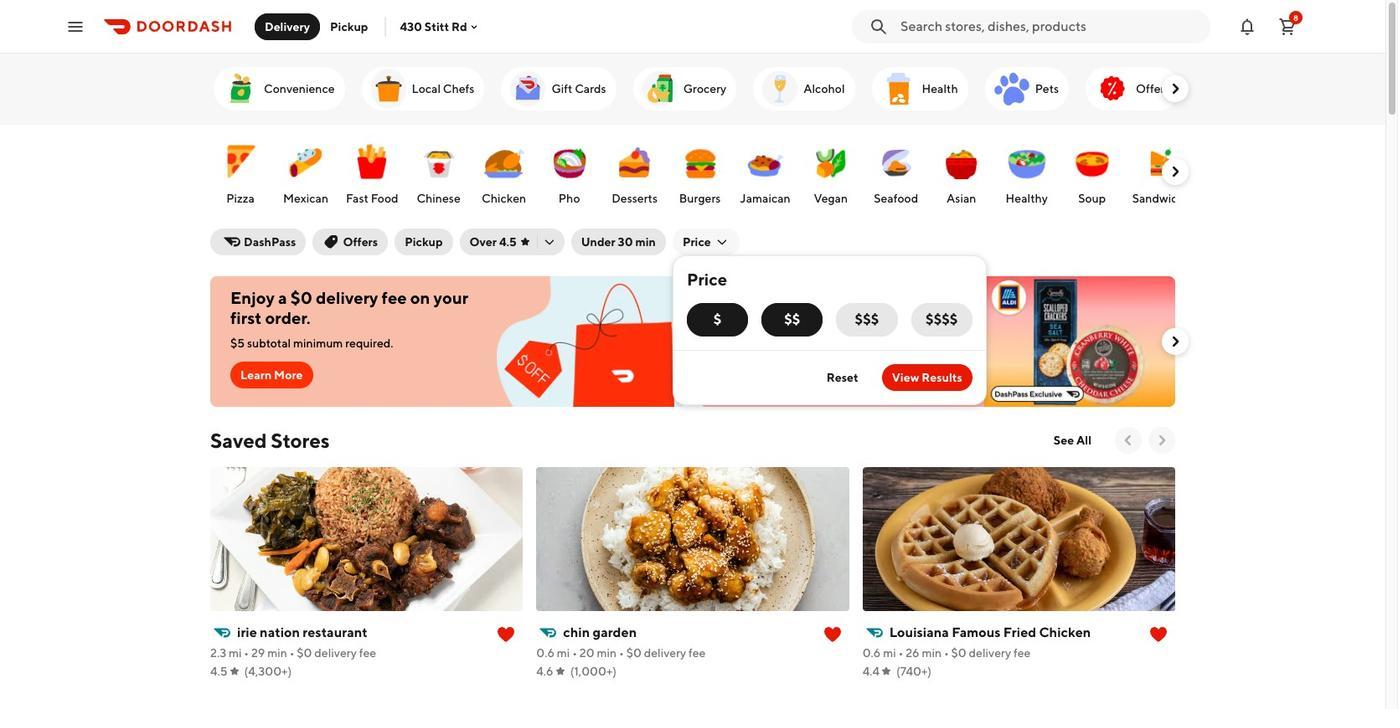 Task type: locate. For each thing, give the bounding box(es) containing it.
offers right offers icon
[[1136, 82, 1170, 96]]

jamaican
[[740, 192, 791, 205]]

pickup button down chinese
[[395, 229, 453, 256]]

0 horizontal spatial 4.5
[[210, 665, 228, 679]]

order.
[[265, 308, 311, 328]]

20
[[580, 647, 595, 660]]

pets link
[[985, 67, 1069, 111]]

0 horizontal spatial offers
[[343, 235, 378, 249]]

$​0
[[297, 647, 312, 660], [626, 647, 642, 660], [951, 647, 967, 660]]

stitt
[[425, 20, 449, 33]]

• left 26
[[898, 647, 903, 660]]

offers
[[1136, 82, 1170, 96], [343, 235, 378, 249]]

health image
[[878, 69, 919, 109]]

1 vertical spatial next button of carousel image
[[1167, 163, 1184, 180]]

4.5 down the "2.3"
[[210, 665, 228, 679]]

0 vertical spatial 4.5
[[499, 235, 517, 249]]

2 • from the left
[[290, 647, 295, 660]]

0 horizontal spatial 0.6
[[536, 647, 555, 660]]

pickup
[[330, 20, 368, 33], [405, 235, 443, 249]]

delivery
[[265, 20, 310, 33]]

a
[[278, 288, 287, 307]]

2 vertical spatial next button of carousel image
[[1167, 333, 1184, 350]]

price down burgers
[[683, 235, 711, 249]]

pickup down chinese
[[405, 235, 443, 249]]

delivery down 'louisiana famous fried chicken'
[[969, 647, 1011, 660]]

delivery inside enjoy a $0 delivery fee on your first order.
[[316, 288, 378, 307]]

0 horizontal spatial $​0
[[297, 647, 312, 660]]

gift cards
[[552, 82, 606, 96]]

4.5
[[499, 235, 517, 249], [210, 665, 228, 679]]

$​0 down famous at the bottom right of the page
[[951, 647, 967, 660]]

mi right the "2.3"
[[229, 647, 242, 660]]

vegan
[[814, 192, 848, 205]]

now
[[839, 337, 864, 350]]

3 mi from the left
[[883, 647, 896, 660]]

min right 29
[[267, 647, 287, 660]]

local
[[412, 82, 441, 96]]

reset button
[[817, 364, 869, 391]]

0 vertical spatial chicken
[[482, 192, 526, 205]]

• down garden
[[619, 647, 624, 660]]

1 vertical spatial pickup button
[[395, 229, 453, 256]]

garden
[[593, 625, 637, 641]]

• left 20
[[572, 647, 577, 660]]

• left 29
[[244, 647, 249, 660]]

mi left 26
[[883, 647, 896, 660]]

1 horizontal spatial offers
[[1136, 82, 1170, 96]]

2 0.6 from the left
[[863, 647, 881, 660]]

alcohol link
[[753, 67, 855, 111]]

• right 26
[[944, 647, 949, 660]]

min for louisiana famous fried chicken
[[922, 647, 942, 660]]

soup
[[1078, 192, 1106, 205]]

view results
[[892, 371, 962, 385]]

offers down fast
[[343, 235, 378, 249]]

4.5 inside button
[[499, 235, 517, 249]]

2 horizontal spatial $​0
[[951, 647, 967, 660]]

0.6
[[536, 647, 555, 660], [863, 647, 881, 660]]

$20
[[814, 308, 846, 328]]

minimum
[[293, 337, 343, 350]]

off up now
[[849, 308, 871, 328]]

2 horizontal spatial mi
[[883, 647, 896, 660]]

•
[[244, 647, 249, 660], [290, 647, 295, 660], [572, 647, 577, 660], [619, 647, 624, 660], [898, 647, 903, 660], [944, 647, 949, 660]]

0 horizontal spatial chicken
[[482, 192, 526, 205]]

0.6 for louisiana famous fried chicken
[[863, 647, 881, 660]]

min right 26
[[922, 647, 942, 660]]

$
[[714, 312, 722, 328]]

0 vertical spatial price
[[683, 235, 711, 249]]

(1,000+)
[[570, 665, 617, 679]]

nation
[[260, 625, 300, 641]]

enjoy
[[230, 288, 275, 307]]

4.5 right over
[[499, 235, 517, 249]]

0.6 up 4.6
[[536, 647, 555, 660]]

$0
[[291, 288, 312, 307]]

all
[[1077, 434, 1092, 447]]

irie nation restaurant
[[237, 625, 368, 641]]

louisiana
[[889, 625, 949, 641]]

chicken right fried
[[1039, 625, 1091, 641]]

stores
[[271, 429, 330, 452]]

1 horizontal spatial 0.6
[[863, 647, 881, 660]]

mexican
[[283, 192, 328, 205]]

(4,300+)
[[244, 665, 292, 679]]

chicken up over 4.5 button
[[482, 192, 526, 205]]

min right the 30
[[635, 235, 656, 249]]

convenience
[[264, 82, 335, 96]]

rd
[[452, 20, 467, 33]]

1 vertical spatial off
[[849, 308, 871, 328]]

1 horizontal spatial 4.5
[[499, 235, 517, 249]]

1 vertical spatial offers
[[343, 235, 378, 249]]

click to remove this store from your saved list image
[[496, 625, 516, 645], [822, 625, 843, 645]]

fast
[[346, 192, 369, 205]]

pickup button
[[320, 13, 378, 40], [395, 229, 453, 256]]

1 mi from the left
[[229, 647, 242, 660]]

2 $​0 from the left
[[626, 647, 642, 660]]

desserts
[[612, 192, 658, 205]]

12/8.
[[874, 337, 900, 350]]

offers link
[[1086, 67, 1180, 111]]

learn more button
[[230, 362, 313, 389]]

3 $​0 from the left
[[951, 647, 967, 660]]

grocery image
[[640, 69, 680, 109]]

0 vertical spatial pickup button
[[320, 13, 378, 40]]

1 $​0 from the left
[[297, 647, 312, 660]]

delivery for louisiana famous fried chicken
[[969, 647, 1011, 660]]

next button of carousel image
[[1167, 80, 1184, 97], [1167, 163, 1184, 180], [1167, 333, 1184, 350]]

pets
[[1035, 82, 1059, 96]]

over 4.5 button
[[460, 229, 564, 256]]

1 horizontal spatial off
[[849, 308, 871, 328]]

1 click to remove this store from your saved list image from the left
[[496, 625, 516, 645]]

fee
[[382, 288, 407, 307], [359, 647, 376, 660], [689, 647, 706, 660], [1014, 647, 1031, 660]]

$​0 for nation
[[297, 647, 312, 660]]

price down price button
[[687, 270, 727, 289]]

delivery
[[316, 288, 378, 307], [314, 647, 357, 660], [644, 647, 686, 660], [969, 647, 1011, 660]]

gift
[[552, 82, 573, 96]]

0 horizontal spatial pickup button
[[320, 13, 378, 40]]

delivery right $0
[[316, 288, 378, 307]]

1 horizontal spatial chicken
[[1039, 625, 1091, 641]]

up
[[768, 308, 791, 328]]

pickup button right delivery
[[320, 13, 378, 40]]

fast food
[[346, 192, 398, 205]]

delivery right 20
[[644, 647, 686, 660]]

0 vertical spatial off
[[792, 288, 814, 307]]

2 click to remove this store from your saved list image from the left
[[822, 625, 843, 645]]

1 horizontal spatial mi
[[557, 647, 570, 660]]

2 mi from the left
[[557, 647, 570, 660]]

open menu image
[[65, 16, 85, 36]]

0 horizontal spatial off
[[792, 288, 814, 307]]

health
[[922, 82, 958, 96]]

offers inside 'button'
[[343, 235, 378, 249]]

0 horizontal spatial mi
[[229, 647, 242, 660]]

0 vertical spatial pickup
[[330, 20, 368, 33]]

$​0 down garden
[[626, 647, 642, 660]]

click to remove this store from your saved list image for chin garden
[[822, 625, 843, 645]]

learn
[[240, 369, 272, 382]]

delivery down restaurant
[[314, 647, 357, 660]]

orders
[[817, 288, 867, 307]]

1 next button of carousel image from the top
[[1167, 80, 1184, 97]]

offers image
[[1093, 69, 1133, 109]]

min for chin garden
[[597, 647, 617, 660]]

off up to on the right top of the page
[[792, 288, 814, 307]]

notification bell image
[[1237, 16, 1257, 36]]

get 30% off orders $45+ at aldi. up to $20 off
[[720, 288, 929, 328]]

pickup right "delivery" button
[[330, 20, 368, 33]]

• down the irie nation restaurant
[[290, 647, 295, 660]]

under 30 min button
[[571, 229, 666, 256]]

min right 20
[[597, 647, 617, 660]]

8
[[1293, 12, 1299, 22]]

pets image
[[992, 69, 1032, 109]]

$​0 for famous
[[951, 647, 967, 660]]

0 vertical spatial next button of carousel image
[[1167, 80, 1184, 97]]

2 next button of carousel image from the top
[[1167, 163, 1184, 180]]

Store search: begin typing to search for stores available on DoorDash text field
[[901, 17, 1201, 36]]

0 horizontal spatial pickup
[[330, 20, 368, 33]]

to
[[794, 308, 811, 328]]

0.6 up 4.4
[[863, 647, 881, 660]]

mi left 20
[[557, 647, 570, 660]]

(740+)
[[896, 665, 932, 679]]

$​0 down the irie nation restaurant
[[297, 647, 312, 660]]

1 horizontal spatial pickup
[[405, 235, 443, 249]]

1 horizontal spatial click to remove this store from your saved list image
[[822, 625, 843, 645]]

fee for chin garden
[[689, 647, 706, 660]]

1 horizontal spatial $​0
[[626, 647, 642, 660]]

$$ button
[[762, 303, 823, 337]]

0 horizontal spatial click to remove this store from your saved list image
[[496, 625, 516, 645]]

get
[[720, 288, 750, 307]]

$$
[[784, 312, 800, 328]]

1 0.6 from the left
[[536, 647, 555, 660]]

0 vertical spatial offers
[[1136, 82, 1170, 96]]

reset
[[827, 371, 858, 385]]



Task type: describe. For each thing, give the bounding box(es) containing it.
offers button
[[313, 229, 388, 256]]

0.6 for chin garden
[[536, 647, 555, 660]]

price inside button
[[683, 235, 711, 249]]

$ button
[[687, 303, 748, 337]]

subtotal
[[247, 337, 291, 350]]

dashpass
[[244, 235, 296, 249]]

mi for chin
[[557, 647, 570, 660]]

26
[[906, 647, 920, 660]]

results
[[922, 371, 962, 385]]

0.6 mi • 20 min • $​0 delivery fee
[[536, 647, 706, 660]]

sandwiches
[[1132, 192, 1196, 205]]

2.3 mi • 29 min • $​0 delivery fee
[[210, 647, 376, 660]]

chin
[[563, 625, 590, 641]]

chinese
[[417, 192, 461, 205]]

0.6 mi • 26 min • $​0 delivery fee
[[863, 647, 1031, 660]]

1 vertical spatial chicken
[[1039, 625, 1091, 641]]

view results button
[[882, 364, 973, 391]]

on
[[410, 288, 430, 307]]

$5 subtotal minimum required.
[[230, 337, 393, 350]]

next button of carousel image
[[1154, 432, 1170, 449]]

chefs
[[443, 82, 475, 96]]

mi for louisiana
[[883, 647, 896, 660]]

local chefs image
[[368, 69, 408, 109]]

fee inside enjoy a $0 delivery fee on your first order.
[[382, 288, 407, 307]]

delivery for chin garden
[[644, 647, 686, 660]]

see
[[1054, 434, 1074, 447]]

delivery button
[[255, 13, 320, 40]]

4.6
[[536, 665, 553, 679]]

chin garden
[[563, 625, 637, 641]]

asian
[[947, 192, 976, 205]]

your
[[434, 288, 468, 307]]

alcohol
[[804, 82, 845, 96]]

4 • from the left
[[619, 647, 624, 660]]

healthy
[[1006, 192, 1048, 205]]

delivery for irie nation restaurant
[[314, 647, 357, 660]]

grocery
[[683, 82, 727, 96]]

4.4
[[863, 665, 880, 679]]

1 vertical spatial price
[[687, 270, 727, 289]]

alcohol image
[[760, 69, 800, 109]]

aldi.
[[720, 308, 764, 328]]

6 • from the left
[[944, 647, 949, 660]]

local chefs
[[412, 82, 475, 96]]

$45+
[[870, 288, 910, 307]]

3 items, open order cart image
[[1278, 16, 1298, 36]]

enjoy a $0 delivery fee on your first order.
[[230, 288, 468, 328]]

saved stores link
[[210, 427, 330, 454]]

min inside button
[[635, 235, 656, 249]]

view
[[892, 371, 919, 385]]

gift cards link
[[501, 67, 616, 111]]

more
[[274, 369, 303, 382]]

min for irie nation restaurant
[[267, 647, 287, 660]]

first
[[230, 308, 262, 328]]

over 4.5
[[470, 235, 517, 249]]

30%
[[753, 288, 788, 307]]

1 horizontal spatial pickup button
[[395, 229, 453, 256]]

convenience image
[[220, 69, 261, 109]]

at
[[913, 288, 929, 307]]

$$$$ button
[[911, 303, 973, 337]]

code:
[[720, 337, 752, 350]]

1 vertical spatial pickup
[[405, 235, 443, 249]]

gift cards image
[[508, 69, 548, 109]]

learn more
[[240, 369, 303, 382]]

convenience link
[[214, 67, 345, 111]]

over
[[470, 235, 497, 249]]

irie
[[237, 625, 257, 641]]

aldiholiday.
[[754, 337, 837, 350]]

under
[[581, 235, 616, 249]]

dashpass button
[[210, 229, 306, 256]]

1 vertical spatial 4.5
[[210, 665, 228, 679]]

mi for irie
[[229, 647, 242, 660]]

health link
[[872, 67, 968, 111]]

$$$$
[[926, 312, 958, 328]]

$5
[[230, 337, 245, 350]]

5 • from the left
[[898, 647, 903, 660]]

$$$
[[855, 312, 879, 328]]

fee for irie nation restaurant
[[359, 647, 376, 660]]

$​0 for garden
[[626, 647, 642, 660]]

1 • from the left
[[244, 647, 249, 660]]

430 stitt rd button
[[400, 20, 481, 33]]

2.3
[[210, 647, 226, 660]]

3 next button of carousel image from the top
[[1167, 333, 1184, 350]]

30
[[618, 235, 633, 249]]

3 • from the left
[[572, 647, 577, 660]]

click to remove this store from your saved list image for irie nation restaurant
[[496, 625, 516, 645]]

8 button
[[1271, 10, 1304, 43]]

saved stores
[[210, 429, 330, 452]]

price button
[[673, 229, 740, 256]]

see all
[[1054, 434, 1092, 447]]

see all link
[[1044, 427, 1102, 454]]

fried
[[1003, 625, 1036, 641]]

previous button of carousel image
[[1120, 432, 1137, 449]]

saved
[[210, 429, 267, 452]]

430 stitt rd
[[400, 20, 467, 33]]

required.
[[345, 337, 393, 350]]

restaurant
[[303, 625, 368, 641]]

under 30 min
[[581, 235, 656, 249]]

pizza
[[226, 192, 255, 205]]

430
[[400, 20, 422, 33]]

click to remove this store from your saved list image
[[1149, 625, 1169, 645]]

grocery link
[[633, 67, 737, 111]]

burgers
[[679, 192, 721, 205]]

fee for louisiana famous fried chicken
[[1014, 647, 1031, 660]]



Task type: vqa. For each thing, say whether or not it's contained in the screenshot.


